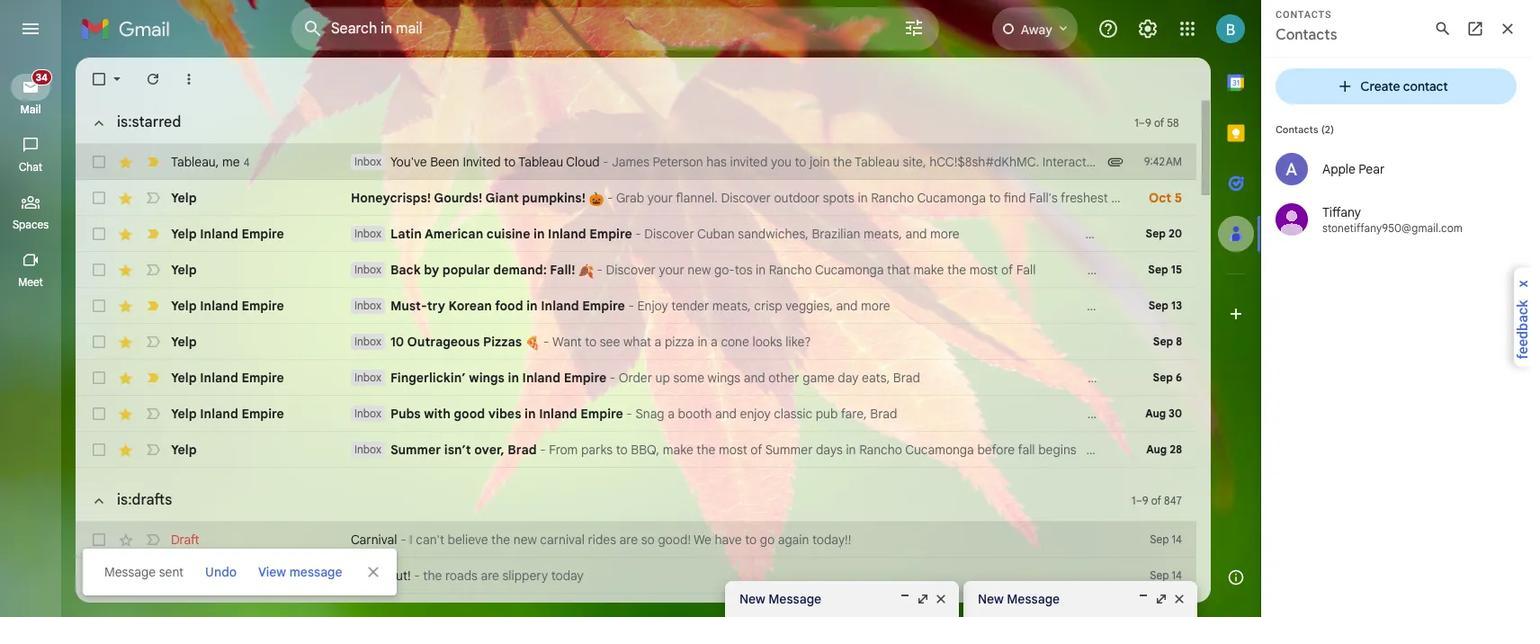 Task type: vqa. For each thing, say whether or not it's contained in the screenshot.


Task type: describe. For each thing, give the bounding box(es) containing it.
3 row from the top
[[76, 216, 1198, 252]]

Search in mail search field
[[292, 7, 939, 50]]

4
[[244, 155, 250, 169]]

chat heading
[[0, 160, 61, 175]]

grab
[[616, 190, 644, 206]]

some
[[673, 370, 705, 386]]

11 row from the top
[[76, 558, 1197, 594]]

- want to see what a pizza in a cone looks like? ͏ ͏ ͏ ͏ ͏ ͏ ͏ ͏ ͏ ͏͏ ͏ ͏ ͏ ͏  ͏͏ ͏ ͏ ͏ ͏ ͏ ͏ ͏ ͏ ͏ ͏͏ ͏ ͏ ͏ ͏ ͏ ͏ ͏ ͏ ͏ ͏͏ ͏ ͏ ͏ ͏ ͏ ͏ ͏ ͏ ͏ ͏͏ ͏ ͏ ͏ ͏ ͏  ͏ ͏ ͏ ͏ ͏ ͏ ͏ ͏ ͏ ͏ ͏ ͏ ͏ ͏ ͏ ͏ ͏ ͏ ͏ ͏ ͏ ͏͏ ͏ ͏
[[540, 334, 1050, 350]]

7 row from the top
[[76, 360, 1197, 396]]

6
[[1176, 371, 1182, 384]]

yelp inland empire for fingerlickin'
[[171, 370, 284, 386]]

– for is:starred
[[1139, 116, 1146, 129]]

to left 'go'
[[745, 532, 757, 548]]

fingerlickin'
[[390, 370, 466, 386]]

and left enjoy
[[715, 406, 737, 422]]

0 vertical spatial brad
[[893, 370, 920, 386]]

good
[[454, 406, 485, 422]]

eats,
[[862, 370, 890, 386]]

12 row from the top
[[76, 594, 1197, 617]]

0 vertical spatial more
[[931, 226, 960, 242]]

🍂 image
[[579, 264, 594, 279]]

0 horizontal spatial message
[[104, 564, 156, 580]]

1 – 9 of 847
[[1132, 494, 1182, 507]]

brazilian
[[812, 226, 861, 242]]

roads
[[445, 568, 478, 584]]

30
[[1169, 407, 1182, 420]]

your for flannel.
[[648, 190, 673, 206]]

2 vertical spatial cucamonga
[[906, 442, 974, 458]]

main menu image
[[20, 18, 41, 40]]

2 horizontal spatial a
[[711, 334, 718, 350]]

classic
[[774, 406, 813, 422]]

giant
[[486, 190, 519, 206]]

fall's
[[1029, 190, 1058, 206]]

34
[[36, 71, 48, 84]]

alert containing message sent
[[29, 41, 1233, 596]]

slippery
[[503, 568, 548, 584]]

your for new
[[659, 262, 685, 278]]

sep for discover cuban sandwiches, brazilian meats, and more ͏ ͏ ͏ ͏ ͏ ͏ ͏ ͏ ͏ ͏ ͏  ͏ ͏ ͏ ͏ ͏ ͏ ͏ ͏ ͏ ͏ ͏ ͏ ͏ ͏ ͏ ͏ ͏ ͏ ͏ ͏ ͏ ͏ ͏ ͏ ͏ ͏ ͏ ͏ ͏ ͏ ͏ ͏ ͏ ͏ ͏ ͏ ͏ ͏  ͏ ͏ ͏ ͏ ͏ ͏ ͏ ͏ ͏ ͏ ͏ ͏ ͏ ͏ ͏ ͏ ͏ ͏ ͏ ͏ ͏ ͏ ͏ ͏ ͏
[[1146, 227, 1166, 240]]

fall
[[1018, 442, 1035, 458]]

must-
[[390, 298, 427, 314]]

9 row from the top
[[76, 432, 1245, 468]]

draft for watch out!
[[171, 568, 199, 584]]

more image
[[180, 70, 198, 88]]

1 horizontal spatial new
[[688, 262, 711, 278]]

oct
[[1149, 190, 1172, 206]]

to right invited
[[504, 154, 516, 170]]

today
[[551, 568, 584, 584]]

- left order at the left bottom of page
[[610, 370, 616, 386]]

pop out image for close icon
[[1155, 592, 1169, 607]]

sep 13
[[1149, 299, 1182, 312]]

8 yelp from the top
[[171, 442, 197, 458]]

tender
[[671, 298, 709, 314]]

sep 20
[[1146, 227, 1182, 240]]

of down enjoy
[[751, 442, 763, 458]]

1 horizontal spatial tableau
[[519, 154, 563, 170]]

0 vertical spatial meats,
[[864, 226, 902, 242]]

back
[[390, 262, 421, 278]]

up
[[656, 370, 670, 386]]

go-
[[714, 262, 735, 278]]

aug 28
[[1147, 443, 1182, 456]]

inbox you've been invited to tableau cloud -
[[355, 154, 612, 170]]

mail
[[20, 103, 41, 116]]

- left enjoy
[[628, 298, 634, 314]]

9 for is:drafts
[[1143, 494, 1149, 507]]

over,
[[474, 442, 505, 458]]

can't
[[416, 532, 445, 548]]

freshest
[[1061, 190, 1108, 206]]

- right 🍂 icon
[[597, 262, 603, 278]]

sep 14 for carnival - i can't believe the new carnival rides are so good! we have to go again  today!!
[[1150, 533, 1182, 546]]

sep 15
[[1148, 263, 1182, 276]]

yelp inland empire for must-
[[171, 298, 284, 314]]

9 for is:starred
[[1146, 116, 1152, 129]]

oct 5
[[1149, 190, 1182, 206]]

sandwiches,
[[738, 226, 809, 242]]

pop out image for close image
[[916, 592, 930, 607]]

- right out!
[[414, 568, 420, 584]]

been
[[430, 154, 460, 170]]

1 horizontal spatial a
[[668, 406, 675, 422]]

- right cloud
[[603, 154, 609, 170]]

inbox pubs with good vibes in inland empire - snag a booth and enjoy classic pub fare, brad ͏ ͏ ͏ ͏ ͏ ͏ ͏ ͏ ͏ ͏ ͏ ͏ ͏ ͏ ͏  ͏ ͏ ͏ ͏ ͏ ͏ ͏ ͏ ͏ ͏ ͏ ͏ ͏ ͏ ͏ ͏ ͏ ͏ ͏ ͏ ͏ ͏ ͏ ͏ ͏ ͏ ͏ ͏ ͏ ͏ ͏ ͏ ͏ ͏ ͏ ͏ ͏ ͏  ͏ ͏ ͏ ͏ ͏ ͏ ͏ ͏ ͏ ͏ ͏ ͏ ͏ ͏ ͏ ͏ ͏ ͏ ͏ ͏ ͏ ͏ ͏ ͏ ͏
[[355, 406, 1149, 422]]

🍕 image
[[525, 336, 540, 351]]

popular
[[443, 262, 490, 278]]

korean
[[449, 298, 492, 314]]

view message link
[[251, 556, 350, 589]]

so
[[641, 532, 655, 548]]

believe
[[448, 532, 488, 548]]

spaces heading
[[0, 218, 61, 232]]

outrageous
[[407, 334, 480, 350]]

fall͏
[[1017, 262, 1036, 278]]

minimize image for close image
[[898, 592, 912, 607]]

you've
[[390, 154, 427, 170]]

american
[[425, 226, 483, 242]]

- right 🎃 icon at the left of page
[[607, 190, 613, 206]]

order
[[619, 370, 652, 386]]

- grab your flannel. discover outdoor spots in rancho cucamonga to find  fall's freshest harvest.͏ ͏ ͏ ͏ ͏ ͏͏ ͏ ͏ ͏ ͏ ͏͏ ͏ ͏ ͏ ͏ ͏͏ ͏ ͏ ͏ ͏ ͏͏ ͏ ͏ ͏  ͏ ͏͏ ͏ ͏ ͏ ͏ ͏͏ ͏ ͏ ͏ ͏ ͏͏ ͏ ͏ ͏ ͏ ͏͏ ͏ ͏ ͏ ͏ ͏͏ ͏
[[604, 190, 1306, 206]]

aug 30
[[1146, 407, 1182, 420]]

4 yelp from the top
[[171, 298, 197, 314]]

new for close image
[[740, 591, 766, 607]]

20
[[1169, 227, 1182, 240]]

pub
[[816, 406, 838, 422]]

rides
[[588, 532, 616, 548]]

fare,
[[841, 406, 867, 422]]

3 inbox from the top
[[355, 263, 381, 276]]

2 vertical spatial brad
[[508, 442, 537, 458]]

undo
[[205, 564, 237, 580]]

- down grab
[[636, 226, 641, 242]]

is:starred
[[117, 113, 181, 131]]

like?
[[786, 334, 811, 350]]

in right the days
[[846, 442, 856, 458]]

crisp
[[754, 298, 783, 314]]

yelp inland empire for latin
[[171, 226, 284, 242]]

5 yelp from the top
[[171, 334, 197, 350]]

1 horizontal spatial are
[[620, 532, 638, 548]]

watch
[[351, 568, 385, 584]]

minimize image for close icon
[[1137, 592, 1151, 607]]

1 summer from the left
[[390, 442, 441, 458]]

🎃 image
[[589, 192, 604, 207]]

before
[[978, 442, 1015, 458]]

message sent
[[104, 564, 184, 580]]

of left fall͏
[[1001, 262, 1013, 278]]

want
[[553, 334, 582, 350]]

carnival
[[351, 532, 397, 548]]

cuban
[[697, 226, 735, 242]]

of left 58
[[1154, 116, 1165, 129]]

message
[[289, 564, 342, 580]]

inbox latin american cuisine in inland empire - discover cuban sandwiches, brazilian meats, and more ͏ ͏ ͏ ͏ ͏ ͏ ͏ ͏ ͏ ͏ ͏  ͏ ͏ ͏ ͏ ͏ ͏ ͏ ͏ ͏ ͏ ͏ ͏ ͏ ͏ ͏ ͏ ͏ ͏ ͏ ͏ ͏ ͏ ͏ ͏ ͏ ͏ ͏ ͏ ͏ ͏ ͏ ͏ ͏ ͏ ͏ ͏ ͏ ͏  ͏ ͏ ͏ ͏ ͏ ͏ ͏ ͏ ͏ ͏ ͏ ͏ ͏ ͏ ͏ ͏ ͏ ͏ ͏ ͏ ͏ ͏ ͏ ͏ ͏
[[355, 226, 1198, 242]]

honeycrisps! gourds! giant pumpkins!
[[351, 190, 589, 206]]

inbox for pubs
[[355, 407, 381, 420]]

- left from
[[540, 442, 546, 458]]

sep 6
[[1153, 371, 1182, 384]]

inbox for latin
[[355, 227, 381, 240]]

in right cuisine
[[534, 226, 545, 242]]

chat
[[19, 160, 42, 174]]

inbox for summer
[[355, 443, 381, 456]]

847
[[1165, 494, 1182, 507]]

9:42 am
[[1144, 155, 1182, 168]]

looks
[[753, 334, 783, 350]]

of left 847
[[1152, 494, 1162, 507]]

make for bbq,
[[663, 442, 694, 458]]

0 horizontal spatial a
[[655, 334, 662, 350]]

days
[[816, 442, 843, 458]]

yelp inland empire for pubs
[[171, 406, 284, 422]]

10
[[390, 334, 404, 350]]

search in mail image
[[297, 13, 329, 45]]

sep for enjoy tender meats, crisp veggies, and more ͏ ͏ ͏ ͏ ͏ ͏ ͏ ͏ ͏ ͏ ͏ ͏ ͏ ͏ ͏ ͏  ͏ ͏ ͏ ͏ ͏ ͏ ͏ ͏ ͏ ͏ ͏ ͏ ͏ ͏ ͏ ͏ ͏ ͏ ͏ ͏ ͏ ͏ ͏ ͏ ͏ ͏ ͏ ͏ ͏ ͏ ͏ ͏ ͏ ͏ ͏ ͏ ͏ ͏  ͏ ͏ ͏ ͏ ͏ ͏ ͏ ͏ ͏ ͏ ͏ ͏ ͏ ͏ ͏ ͏ ͏ ͏ ͏ ͏ ͏ ͏ ͏ ͏ ͏
[[1149, 299, 1169, 312]]

enjoy
[[637, 298, 668, 314]]

5 inbox from the top
[[355, 335, 381, 348]]



Task type: locate. For each thing, give the bounding box(es) containing it.
in
[[858, 190, 868, 206], [534, 226, 545, 242], [756, 262, 766, 278], [527, 298, 538, 314], [698, 334, 708, 350], [508, 370, 519, 386], [525, 406, 536, 422], [846, 442, 856, 458]]

0 vertical spatial make
[[914, 262, 944, 278]]

inbox for you've
[[355, 155, 381, 168]]

2 new from the left
[[978, 591, 1004, 607]]

2 horizontal spatial message
[[1007, 591, 1060, 607]]

make right that
[[914, 262, 944, 278]]

0 vertical spatial new
[[688, 262, 711, 278]]

more down that
[[861, 298, 891, 314]]

inbox inside inbox latin american cuisine in inland empire - discover cuban sandwiches, brazilian meats, and more ͏ ͏ ͏ ͏ ͏ ͏ ͏ ͏ ͏ ͏ ͏  ͏ ͏ ͏ ͏ ͏ ͏ ͏ ͏ ͏ ͏ ͏ ͏ ͏ ͏ ͏ ͏ ͏ ͏ ͏ ͏ ͏ ͏ ͏ ͏ ͏ ͏ ͏ ͏ ͏ ͏ ͏ ͏ ͏ ͏ ͏ ͏ ͏ ͏  ͏ ͏ ͏ ͏ ͏ ͏ ͏ ͏ ͏ ͏ ͏ ͏ ͏ ͏ ͏ ͏ ͏ ͏ ͏ ͏ ͏ ͏ ͏ ͏ ͏
[[355, 227, 381, 240]]

sep 14 for watch out! - the roads are slippery today
[[1150, 569, 1182, 582]]

new left go-
[[688, 262, 711, 278]]

row
[[76, 144, 1197, 180], [76, 180, 1306, 216], [76, 216, 1198, 252], [76, 252, 1226, 288], [76, 288, 1197, 324], [76, 324, 1197, 360], [76, 360, 1197, 396], [76, 396, 1197, 432], [76, 432, 1245, 468], [76, 522, 1197, 558], [76, 558, 1197, 594], [76, 594, 1197, 617]]

1 inbox from the top
[[355, 155, 381, 168]]

1 vertical spatial 1
[[1132, 494, 1136, 507]]

a right snag
[[668, 406, 675, 422]]

tab list
[[1211, 58, 1262, 553]]

1 for is:drafts
[[1132, 494, 1136, 507]]

1 horizontal spatial new message
[[978, 591, 1060, 607]]

1 new message from the left
[[740, 591, 822, 607]]

1 horizontal spatial message
[[769, 591, 822, 607]]

0 horizontal spatial minimize image
[[898, 592, 912, 607]]

2 vertical spatial discover
[[606, 262, 656, 278]]

side panel section
[[1211, 58, 1262, 603]]

in right "tos"
[[756, 262, 766, 278]]

is:drafts
[[117, 491, 172, 509]]

carnival
[[540, 532, 585, 548]]

cucamonga left before
[[906, 442, 974, 458]]

1 horizontal spatial more
[[931, 226, 960, 242]]

1 vertical spatial 9
[[1143, 494, 1149, 507]]

1 vertical spatial 14
[[1172, 569, 1182, 582]]

new message
[[740, 591, 822, 607], [978, 591, 1060, 607]]

in right pizza
[[698, 334, 708, 350]]

1 horizontal spatial most
[[970, 262, 998, 278]]

and
[[906, 226, 927, 242], [836, 298, 858, 314], [744, 370, 766, 386], [715, 406, 737, 422]]

new down 'go'
[[740, 591, 766, 607]]

3 yelp from the top
[[171, 262, 197, 278]]

in right vibes
[[525, 406, 536, 422]]

new for close icon
[[978, 591, 1004, 607]]

8 inbox from the top
[[355, 443, 381, 456]]

– for is:drafts
[[1136, 494, 1143, 507]]

flannel.
[[676, 190, 718, 206]]

tableau
[[171, 153, 216, 170], [519, 154, 563, 170]]

0 vertical spatial cucamonga
[[917, 190, 986, 206]]

cuisine
[[487, 226, 530, 242]]

9 left 58
[[1146, 116, 1152, 129]]

message for minimize icon related to close icon
[[1007, 591, 1060, 607]]

the
[[948, 262, 967, 278], [697, 442, 716, 458], [491, 532, 510, 548], [423, 568, 442, 584]]

minimize image left close icon
[[1137, 592, 1151, 607]]

fall!
[[550, 262, 575, 278]]

sep 14 down 847
[[1150, 533, 1182, 546]]

2 pop out image from the left
[[1155, 592, 1169, 607]]

inbox inside inbox summer isn't over, brad - from parks to bbq, make the most of summer days in rancho cucamonga before  fall begins͏ ͏ ͏ ͏ ͏ ͏͏ ͏ ͏ ͏ ͏ ͏͏ ͏ ͏ ͏ ͏ ͏͏ ͏ ͏ ͏ ͏ ͏͏ ͏ ͏ ͏ ͏ ͏͏ ͏ ͏ ͏ ͏  ͏͏ ͏ ͏ ͏ ͏ ͏͏ ͏ ͏ ͏ ͏ ͏͏ ͏ ͏ ͏ ͏ ͏͏ ͏ ͏ ͏ ͏ ͏͏ ͏ ͏
[[355, 443, 381, 456]]

discover up enjoy
[[606, 262, 656, 278]]

is:starred button
[[81, 105, 188, 141]]

your up "tender" at the left of page
[[659, 262, 685, 278]]

1 vertical spatial –
[[1136, 494, 1143, 507]]

͏
[[1158, 190, 1161, 206], [1161, 190, 1164, 206], [1164, 190, 1168, 206], [1168, 190, 1171, 206], [1174, 190, 1177, 206], [1177, 190, 1180, 206], [1180, 190, 1184, 206], [1184, 190, 1187, 206], [1190, 190, 1193, 206], [1193, 190, 1197, 206], [1197, 190, 1200, 206], [1200, 190, 1203, 206], [1206, 190, 1209, 206], [1209, 190, 1213, 206], [1213, 190, 1216, 206], [1216, 190, 1219, 206], [1222, 190, 1226, 206], [1226, 190, 1229, 206], [1229, 190, 1232, 206], [1232, 190, 1235, 206], [1238, 190, 1242, 206], [1242, 190, 1245, 206], [1245, 190, 1248, 206], [1248, 190, 1251, 206], [1255, 190, 1258, 206], [1258, 190, 1261, 206], [1261, 190, 1264, 206], [1264, 190, 1268, 206], [1271, 190, 1274, 206], [1274, 190, 1277, 206], [1277, 190, 1280, 206], [1280, 190, 1284, 206], [1287, 190, 1290, 206], [1290, 190, 1293, 206], [1293, 190, 1297, 206], [1297, 190, 1300, 206], [1303, 190, 1306, 206], [960, 226, 963, 242], [963, 226, 966, 242], [966, 226, 970, 242], [969, 226, 973, 242], [973, 226, 976, 242], [976, 226, 979, 242], [979, 226, 982, 242], [982, 226, 986, 242], [986, 226, 989, 242], [989, 226, 992, 242], [992, 226, 995, 242], [995, 226, 999, 242], [999, 226, 1002, 242], [1002, 226, 1005, 242], [1005, 226, 1008, 242], [1008, 226, 1011, 242], [1011, 226, 1015, 242], [1015, 226, 1018, 242], [1018, 226, 1021, 242], [1021, 226, 1024, 242], [1024, 226, 1028, 242], [1028, 226, 1031, 242], [1031, 226, 1034, 242], [1034, 226, 1037, 242], [1037, 226, 1040, 242], [1040, 226, 1044, 242], [1044, 226, 1047, 242], [1047, 226, 1050, 242], [1050, 226, 1053, 242], [1053, 226, 1057, 242], [1057, 226, 1060, 242], [1060, 226, 1063, 242], [1063, 226, 1066, 242], [1066, 226, 1069, 242], [1069, 226, 1073, 242], [1073, 226, 1076, 242], [1076, 226, 1079, 242], [1079, 226, 1082, 242], [1082, 226, 1086, 242], [1086, 226, 1089, 242], [1089, 226, 1092, 242], [1092, 226, 1095, 242], [1095, 226, 1099, 242], [1099, 226, 1102, 242], [1102, 226, 1105, 242], [1105, 226, 1108, 242], [1108, 226, 1111, 242], [1111, 226, 1115, 242], [1115, 226, 1118, 242], [1118, 226, 1121, 242], [1121, 226, 1124, 242], [1124, 226, 1128, 242], [1128, 226, 1131, 242], [1131, 226, 1134, 242], [1134, 226, 1137, 242], [1137, 226, 1140, 242], [1140, 226, 1144, 242], [1144, 226, 1147, 242], [1147, 226, 1150, 242], [1150, 226, 1153, 242], [1153, 226, 1157, 242], [1157, 226, 1160, 242], [1160, 226, 1163, 242], [1163, 226, 1166, 242], [1166, 226, 1169, 242], [1169, 226, 1173, 242], [1173, 226, 1176, 242], [1176, 226, 1179, 242], [1179, 226, 1182, 242], [1182, 226, 1186, 242], [1186, 226, 1189, 242], [1189, 226, 1192, 242], [1192, 226, 1195, 242], [1195, 226, 1198, 242], [1036, 262, 1039, 278], [1039, 262, 1043, 278], [1043, 262, 1046, 278], [1046, 262, 1049, 278], [1052, 262, 1055, 278], [1055, 262, 1059, 278], [1059, 262, 1062, 278], [1062, 262, 1065, 278], [1068, 262, 1072, 278], [1072, 262, 1075, 278], [1075, 262, 1078, 278], [1078, 262, 1081, 278], [1084, 262, 1088, 278], [1088, 262, 1091, 278], [1091, 262, 1094, 278], [1094, 262, 1097, 278], [1101, 262, 1104, 278], [1104, 262, 1107, 278], [1107, 262, 1110, 278], [1110, 262, 1114, 278], [1117, 262, 1120, 278], [1120, 262, 1123, 278], [1123, 262, 1126, 278], [1126, 262, 1130, 278], [1133, 262, 1136, 278], [1136, 262, 1139, 278], [1139, 262, 1143, 278], [1143, 262, 1146, 278], [1149, 262, 1152, 278], [1152, 262, 1155, 278], [1155, 262, 1159, 278], [1159, 262, 1162, 278], [1165, 262, 1168, 278], [1168, 262, 1172, 278], [1172, 262, 1175, 278], [1175, 262, 1178, 278], [1181, 262, 1184, 278], [1184, 262, 1188, 278], [1188, 262, 1191, 278], [1191, 262, 1194, 278], [1197, 262, 1201, 278], [1201, 262, 1204, 278], [1204, 262, 1207, 278], [1207, 262, 1210, 278], [1213, 262, 1217, 278], [1217, 262, 1220, 278], [1220, 262, 1223, 278], [1223, 262, 1226, 278], [891, 298, 894, 314], [894, 298, 897, 314], [897, 298, 900, 314], [900, 298, 903, 314], [903, 298, 907, 314], [907, 298, 910, 314], [910, 298, 913, 314], [913, 298, 916, 314], [916, 298, 920, 314], [920, 298, 923, 314], [923, 298, 926, 314], [926, 298, 929, 314], [929, 298, 932, 314], [932, 298, 936, 314], [936, 298, 939, 314], [939, 298, 942, 314], [942, 298, 945, 314], [945, 298, 949, 314], [949, 298, 952, 314], [952, 298, 955, 314], [955, 298, 958, 314], [958, 298, 962, 314], [962, 298, 965, 314], [965, 298, 968, 314], [968, 298, 971, 314], [971, 298, 974, 314], [974, 298, 978, 314], [978, 298, 981, 314], [981, 298, 984, 314], [984, 298, 987, 314], [987, 298, 991, 314], [991, 298, 994, 314], [994, 298, 997, 314], [997, 298, 1000, 314], [1000, 298, 1003, 314], [1003, 298, 1007, 314], [1007, 298, 1010, 314], [1010, 298, 1013, 314], [1013, 298, 1016, 314], [1016, 298, 1020, 314], [1020, 298, 1023, 314], [1023, 298, 1026, 314], [1026, 298, 1029, 314], [1029, 298, 1032, 314], [1032, 298, 1036, 314], [1036, 298, 1039, 314], [1039, 298, 1042, 314], [1042, 298, 1045, 314], [1045, 298, 1049, 314], [1049, 298, 1052, 314], [1052, 298, 1055, 314], [1055, 298, 1058, 314], [1058, 298, 1061, 314], [1061, 298, 1065, 314], [1065, 298, 1068, 314], [1068, 298, 1071, 314], [1071, 298, 1074, 314], [1074, 298, 1078, 314], [1078, 298, 1081, 314], [1081, 298, 1084, 314], [1084, 298, 1087, 314], [1087, 298, 1091, 314], [1091, 298, 1094, 314], [1094, 298, 1097, 314], [1097, 298, 1100, 314], [1100, 298, 1103, 314], [1103, 298, 1107, 314], [1107, 298, 1110, 314], [1110, 298, 1113, 314], [1113, 298, 1116, 314], [1116, 298, 1120, 314], [1120, 298, 1123, 314], [1123, 298, 1126, 314], [1126, 298, 1129, 314], [1129, 298, 1132, 314], [1132, 298, 1136, 314], [1136, 298, 1139, 314], [1139, 298, 1142, 314], [1142, 298, 1145, 314], [811, 334, 815, 350], [815, 334, 818, 350], [818, 334, 821, 350], [821, 334, 824, 350], [824, 334, 827, 350], [827, 334, 831, 350], [831, 334, 834, 350], [834, 334, 837, 350], [837, 334, 840, 350], [844, 334, 847, 350], [847, 334, 850, 350], [850, 334, 853, 350], [853, 334, 856, 350], [860, 334, 863, 350], [863, 334, 866, 350], [866, 334, 869, 350], [869, 334, 873, 350], [873, 334, 876, 350], [876, 334, 879, 350], [879, 334, 882, 350], [882, 334, 886, 350], [886, 334, 889, 350], [892, 334, 895, 350], [895, 334, 898, 350], [898, 334, 902, 350], [902, 334, 905, 350], [905, 334, 908, 350], [908, 334, 911, 350], [911, 334, 915, 350], [915, 334, 918, 350], [918, 334, 921, 350], [924, 334, 927, 350], [927, 334, 931, 350], [931, 334, 934, 350], [934, 334, 937, 350], [937, 334, 940, 350], [940, 334, 944, 350], [944, 334, 947, 350], [947, 334, 950, 350], [950, 334, 953, 350], [956, 334, 960, 350], [960, 334, 963, 350], [963, 334, 966, 350], [966, 334, 969, 350], [969, 334, 973, 350], [973, 334, 976, 350], [976, 334, 979, 350], [979, 334, 982, 350], [982, 334, 985, 350], [985, 334, 989, 350], [989, 334, 992, 350], [992, 334, 995, 350], [995, 334, 998, 350], [998, 334, 1002, 350], [1002, 334, 1005, 350], [1005, 334, 1008, 350], [1008, 334, 1011, 350], [1011, 334, 1015, 350], [1015, 334, 1018, 350], [1018, 334, 1021, 350], [1021, 334, 1024, 350], [1024, 334, 1027, 350], [1027, 334, 1031, 350], [1031, 334, 1034, 350], [1034, 334, 1037, 350], [1037, 334, 1040, 350], [1044, 334, 1047, 350], [1047, 334, 1050, 350], [920, 370, 924, 386], [924, 370, 927, 386], [927, 370, 930, 386], [930, 370, 933, 386], [933, 370, 937, 386], [937, 370, 940, 386], [940, 370, 943, 386], [943, 370, 946, 386], [946, 370, 949, 386], [949, 370, 953, 386], [953, 370, 956, 386], [956, 370, 959, 386], [959, 370, 962, 386], [962, 370, 966, 386], [966, 370, 969, 386], [969, 370, 972, 386], [972, 370, 975, 386], [975, 370, 978, 386], [978, 370, 982, 386], [982, 370, 985, 386], [985, 370, 988, 386], [988, 370, 991, 386], [991, 370, 995, 386], [995, 370, 998, 386], [998, 370, 1001, 386], [1001, 370, 1004, 386], [1004, 370, 1007, 386], [1007, 370, 1011, 386], [1011, 370, 1014, 386], [1014, 370, 1017, 386], [1017, 370, 1020, 386], [1020, 370, 1024, 386], [1024, 370, 1027, 386], [1027, 370, 1030, 386], [1030, 370, 1033, 386], [1033, 370, 1036, 386], [1036, 370, 1040, 386], [1040, 370, 1043, 386], [1043, 370, 1046, 386], [1046, 370, 1049, 386], [1049, 370, 1053, 386], [1053, 370, 1056, 386], [1056, 370, 1059, 386], [1059, 370, 1062, 386], [1062, 370, 1066, 386], [1066, 370, 1069, 386], [1069, 370, 1072, 386], [1072, 370, 1075, 386], [1075, 370, 1078, 386], [1078, 370, 1082, 386], [1082, 370, 1085, 386], [1085, 370, 1088, 386], [1088, 370, 1091, 386], [1091, 370, 1095, 386], [1095, 370, 1098, 386], [1098, 370, 1101, 386], [1101, 370, 1104, 386], [1104, 370, 1107, 386], [1107, 370, 1111, 386], [1111, 370, 1114, 386], [1114, 370, 1117, 386], [1117, 370, 1120, 386], [1120, 370, 1124, 386], [1124, 370, 1127, 386], [1127, 370, 1130, 386], [1130, 370, 1133, 386], [1133, 370, 1136, 386], [1136, 370, 1140, 386], [1140, 370, 1143, 386], [1143, 370, 1146, 386], [1146, 370, 1149, 386], [1149, 370, 1153, 386], [1153, 370, 1156, 386], [1156, 370, 1159, 386], [1159, 370, 1162, 386], [1162, 370, 1165, 386], [897, 406, 901, 422], [901, 406, 904, 422], [904, 406, 907, 422], [907, 406, 910, 422], [910, 406, 914, 422], [914, 406, 917, 422], [917, 406, 920, 422], [920, 406, 923, 422], [923, 406, 926, 422], [926, 406, 930, 422], [930, 406, 933, 422], [933, 406, 936, 422], [936, 406, 939, 422], [939, 406, 943, 422], [943, 406, 946, 422], [946, 406, 949, 422], [949, 406, 952, 422], [952, 406, 955, 422], [955, 406, 959, 422], [959, 406, 962, 422], [962, 406, 965, 422], [965, 406, 968, 422], [968, 406, 972, 422], [972, 406, 975, 422], [975, 406, 978, 422], [978, 406, 981, 422], [981, 406, 984, 422], [984, 406, 988, 422], [988, 406, 991, 422], [991, 406, 994, 422], [994, 406, 997, 422], [997, 406, 1001, 422], [1001, 406, 1004, 422], [1004, 406, 1007, 422], [1007, 406, 1010, 422], [1010, 406, 1014, 422], [1014, 406, 1017, 422], [1017, 406, 1020, 422], [1020, 406, 1023, 422], [1023, 406, 1026, 422], [1026, 406, 1030, 422], [1030, 406, 1033, 422], [1033, 406, 1036, 422], [1036, 406, 1039, 422], [1039, 406, 1043, 422], [1043, 406, 1046, 422], [1046, 406, 1049, 422], [1049, 406, 1052, 422], [1052, 406, 1055, 422], [1055, 406, 1059, 422], [1059, 406, 1062, 422], [1062, 406, 1065, 422], [1065, 406, 1068, 422], [1068, 406, 1072, 422], [1072, 406, 1075, 422], [1075, 406, 1078, 422], [1078, 406, 1081, 422], [1081, 406, 1084, 422], [1084, 406, 1088, 422], [1088, 406, 1091, 422], [1091, 406, 1094, 422], [1094, 406, 1097, 422], [1097, 406, 1101, 422], [1101, 406, 1104, 422], [1104, 406, 1107, 422], [1107, 406, 1110, 422], [1110, 406, 1114, 422], [1113, 406, 1117, 422], [1117, 406, 1120, 422], [1120, 406, 1123, 422], [1123, 406, 1126, 422], [1126, 406, 1130, 422], [1130, 406, 1133, 422], [1133, 406, 1136, 422], [1136, 406, 1139, 422], [1139, 406, 1143, 422], [1143, 406, 1146, 422], [1146, 406, 1149, 422], [1077, 442, 1080, 458], [1080, 442, 1083, 458], [1083, 442, 1087, 458], [1086, 442, 1090, 458], [1093, 442, 1096, 458], [1096, 442, 1099, 458], [1099, 442, 1103, 458], [1103, 442, 1106, 458], [1109, 442, 1112, 458], [1112, 442, 1116, 458], [1116, 442, 1119, 458], [1119, 442, 1122, 458], [1125, 442, 1128, 458], [1128, 442, 1132, 458], [1132, 442, 1135, 458], [1135, 442, 1138, 458], [1141, 442, 1145, 458], [1145, 442, 1148, 458], [1148, 442, 1151, 458], [1151, 442, 1154, 458], [1157, 442, 1161, 458], [1161, 442, 1164, 458], [1164, 442, 1167, 458], [1167, 442, 1170, 458], [1174, 442, 1177, 458], [1177, 442, 1180, 458], [1180, 442, 1183, 458], [1183, 442, 1186, 458], [1190, 442, 1193, 458], [1193, 442, 1196, 458], [1196, 442, 1199, 458], [1199, 442, 1203, 458], [1206, 442, 1209, 458], [1209, 442, 1212, 458], [1212, 442, 1216, 458], [1215, 442, 1219, 458], [1222, 442, 1225, 458], [1225, 442, 1228, 458], [1228, 442, 1232, 458], [1232, 442, 1235, 458], [1238, 442, 1241, 458], [1241, 442, 1245, 458]]

aug left 28
[[1147, 443, 1167, 456]]

0 horizontal spatial new
[[514, 532, 537, 548]]

1 vertical spatial new
[[514, 532, 537, 548]]

1 vertical spatial rancho
[[769, 262, 812, 278]]

14 down 847
[[1172, 533, 1182, 546]]

new message for minimize icon related to close icon
[[978, 591, 1060, 607]]

1 wings from the left
[[469, 370, 505, 386]]

out!
[[389, 568, 411, 584]]

to left the find
[[989, 190, 1001, 206]]

pop out image left close image
[[916, 592, 930, 607]]

1 vertical spatial are
[[481, 568, 499, 584]]

0 horizontal spatial summer
[[390, 442, 441, 458]]

pop out image
[[916, 592, 930, 607], [1155, 592, 1169, 607]]

– left 847
[[1136, 494, 1143, 507]]

1 horizontal spatial wings
[[708, 370, 741, 386]]

0 horizontal spatial new message
[[740, 591, 822, 607]]

1 yelp from the top
[[171, 190, 197, 206]]

1 left 58
[[1135, 116, 1139, 129]]

go
[[760, 532, 775, 548]]

2 sep 14 from the top
[[1150, 569, 1182, 582]]

discover up 'sandwiches,'
[[721, 190, 771, 206]]

6 inbox from the top
[[355, 371, 381, 384]]

9 left 847
[[1143, 494, 1149, 507]]

and left "other"
[[744, 370, 766, 386]]

1 horizontal spatial minimize image
[[1137, 592, 1151, 607]]

- discover your new go-tos in rancho cucamonga that make the most of fall͏ ͏  ͏ ͏ ͏ ͏͏ ͏ ͏ ͏ ͏ ͏͏ ͏ ͏ ͏ ͏ ͏͏ ͏ ͏ ͏ ͏ ͏͏ ͏ ͏ ͏ ͏ ͏͏ ͏ ͏ ͏ ͏ ͏͏ ͏ ͏ ͏ ͏ ͏͏  ͏ ͏ ͏ ͏ ͏͏ ͏ ͏ ͏ ͏ ͏͏ ͏ ͏ ͏ ͏ ͏͏ ͏ ͏ ͏ ͏ ͏͏ ͏ ͏ ͏ ͏
[[594, 262, 1226, 278]]

1 new from the left
[[740, 591, 766, 607]]

2 inbox from the top
[[355, 227, 381, 240]]

me
[[222, 153, 240, 170]]

gmail image
[[81, 11, 179, 47]]

1 yelp inland empire from the top
[[171, 226, 284, 242]]

rancho right spots
[[871, 190, 914, 206]]

inbox inside inbox you've been invited to tableau cloud -
[[355, 155, 381, 168]]

0 vertical spatial your
[[648, 190, 673, 206]]

inbox for fingerlickin'
[[355, 371, 381, 384]]

1 for is:starred
[[1135, 116, 1139, 129]]

4 row from the top
[[76, 252, 1226, 288]]

gourds!
[[434, 190, 483, 206]]

7 yelp from the top
[[171, 406, 197, 422]]

yelp
[[171, 190, 197, 206], [171, 226, 197, 242], [171, 262, 197, 278], [171, 298, 197, 314], [171, 334, 197, 350], [171, 370, 197, 386], [171, 406, 197, 422], [171, 442, 197, 458]]

carnival - i can't believe the new carnival rides are so good! we have to go again  today!!
[[351, 532, 852, 548]]

0 vertical spatial are
[[620, 532, 638, 548]]

inbox inside inbox fingerlickin' wings in inland empire - order up some wings and other game day eats, brad ͏ ͏ ͏ ͏ ͏ ͏ ͏ ͏ ͏ ͏ ͏ ͏ ͏  ͏ ͏ ͏ ͏ ͏ ͏ ͏ ͏ ͏ ͏ ͏ ͏ ͏ ͏ ͏ ͏ ͏ ͏ ͏ ͏ ͏ ͏ ͏ ͏ ͏ ͏ ͏ ͏ ͏ ͏ ͏ ͏ ͏ ͏ ͏ ͏ ͏ ͏  ͏ ͏ ͏ ͏ ͏ ͏ ͏ ͏ ͏ ͏ ͏ ͏ ͏ ͏ ͏ ͏ ͏ ͏ ͏ ͏ ͏ ͏ ͏ ͏ ͏
[[355, 371, 381, 384]]

alert
[[29, 41, 1233, 596]]

2 new message from the left
[[978, 591, 1060, 607]]

that
[[887, 262, 910, 278]]

most for summer
[[719, 442, 748, 458]]

brad right over,
[[508, 442, 537, 458]]

0 vertical spatial aug
[[1146, 407, 1166, 420]]

-
[[603, 154, 609, 170], [607, 190, 613, 206], [636, 226, 641, 242], [597, 262, 603, 278], [628, 298, 634, 314], [544, 334, 549, 350], [610, 370, 616, 386], [627, 406, 632, 422], [540, 442, 546, 458], [401, 532, 406, 548], [414, 568, 420, 584]]

row containing tableau
[[76, 144, 1197, 180]]

meats, up that
[[864, 226, 902, 242]]

brad right fare,
[[870, 406, 897, 422]]

6 yelp from the top
[[171, 370, 197, 386]]

–
[[1139, 116, 1146, 129], [1136, 494, 1143, 507]]

your right grab
[[648, 190, 673, 206]]

isn't
[[444, 442, 471, 458]]

cone
[[721, 334, 749, 350]]

yelp inland empire
[[171, 226, 284, 242], [171, 298, 284, 314], [171, 370, 284, 386], [171, 406, 284, 422]]

14 for carnival - i can't believe the new carnival rides are so good! we have to go again  today!!
[[1172, 533, 1182, 546]]

summer down pubs
[[390, 442, 441, 458]]

most left fall͏
[[970, 262, 998, 278]]

have
[[715, 532, 742, 548]]

14 for watch out! - the roads are slippery today
[[1172, 569, 1182, 582]]

tos
[[735, 262, 753, 278]]

None checkbox
[[90, 153, 108, 171], [90, 225, 108, 243], [90, 297, 108, 315], [90, 369, 108, 387], [90, 441, 108, 459], [90, 153, 108, 171], [90, 225, 108, 243], [90, 297, 108, 315], [90, 369, 108, 387], [90, 441, 108, 459]]

1 vertical spatial sep 14
[[1150, 569, 1182, 582]]

rancho down fare,
[[859, 442, 903, 458]]

1 horizontal spatial new
[[978, 591, 1004, 607]]

most down inbox pubs with good vibes in inland empire - snag a booth and enjoy classic pub fare, brad ͏ ͏ ͏ ͏ ͏ ͏ ͏ ͏ ͏ ͏ ͏ ͏ ͏ ͏ ͏  ͏ ͏ ͏ ͏ ͏ ͏ ͏ ͏ ͏ ͏ ͏ ͏ ͏ ͏ ͏ ͏ ͏ ͏ ͏ ͏ ͏ ͏ ͏ ͏ ͏ ͏ ͏ ͏ ͏ ͏ ͏ ͏ ͏ ͏ ͏ ͏ ͏ ͏  ͏ ͏ ͏ ͏ ͏ ͏ ͏ ͏ ͏ ͏ ͏ ͏ ͏ ͏ ͏ ͏ ͏ ͏ ͏ ͏ ͏ ͏ ͏ ͏ ͏
[[719, 442, 748, 458]]

5
[[1175, 190, 1182, 206]]

a
[[655, 334, 662, 350], [711, 334, 718, 350], [668, 406, 675, 422]]

sep 14 up close icon
[[1150, 569, 1182, 582]]

with
[[424, 406, 451, 422]]

2 summer from the left
[[765, 442, 813, 458]]

10 row from the top
[[76, 522, 1197, 558]]

sent
[[159, 564, 184, 580]]

most for fall͏
[[970, 262, 998, 278]]

0 horizontal spatial make
[[663, 442, 694, 458]]

outdoor
[[774, 190, 820, 206]]

1 vertical spatial your
[[659, 262, 685, 278]]

inbox left fingerlickin'
[[355, 371, 381, 384]]

game
[[803, 370, 835, 386]]

minimize image left close image
[[898, 592, 912, 607]]

are
[[620, 532, 638, 548], [481, 568, 499, 584]]

14 up close icon
[[1172, 569, 1182, 582]]

2 draft from the top
[[171, 568, 199, 584]]

new message down again
[[740, 591, 822, 607]]

is:drafts button
[[81, 483, 179, 519]]

1 vertical spatial meats,
[[713, 298, 751, 314]]

to
[[504, 154, 516, 170], [989, 190, 1001, 206], [585, 334, 597, 350], [616, 442, 628, 458], [745, 532, 757, 548]]

1 row from the top
[[76, 144, 1197, 180]]

new
[[688, 262, 711, 278], [514, 532, 537, 548]]

1 vertical spatial make
[[663, 442, 694, 458]]

1 vertical spatial more
[[861, 298, 891, 314]]

1 vertical spatial draft
[[171, 568, 199, 584]]

new right close image
[[978, 591, 1004, 607]]

view
[[258, 564, 286, 580]]

15
[[1171, 263, 1182, 276]]

food
[[495, 298, 523, 314]]

more down "- grab your flannel. discover outdoor spots in rancho cucamonga to find  fall's freshest harvest.͏ ͏ ͏ ͏ ͏ ͏͏ ͏ ͏ ͏ ͏ ͏͏ ͏ ͏ ͏ ͏ ͏͏ ͏ ͏ ͏ ͏ ͏͏ ͏ ͏ ͏  ͏ ͏͏ ͏ ͏ ͏ ͏ ͏͏ ͏ ͏ ͏ ͏ ͏͏ ͏ ͏ ͏ ͏ ͏͏ ͏ ͏ ͏ ͏ ͏͏ ͏"
[[931, 226, 960, 242]]

1 vertical spatial cucamonga
[[815, 262, 884, 278]]

inbox inside inbox must-try korean food in inland empire - enjoy tender meats, crisp veggies, and more ͏ ͏ ͏ ͏ ͏ ͏ ͏ ͏ ͏ ͏ ͏ ͏ ͏ ͏ ͏ ͏  ͏ ͏ ͏ ͏ ͏ ͏ ͏ ͏ ͏ ͏ ͏ ͏ ͏ ͏ ͏ ͏ ͏ ͏ ͏ ͏ ͏ ͏ ͏ ͏ ͏ ͏ ͏ ͏ ͏ ͏ ͏ ͏ ͏ ͏ ͏ ͏ ͏ ͏  ͏ ͏ ͏ ͏ ͏ ͏ ͏ ͏ ͏ ͏ ͏ ͏ ͏ ͏ ͏ ͏ ͏ ͏ ͏ ͏ ͏ ͏ ͏ ͏ ͏
[[355, 299, 381, 312]]

None checkbox
[[90, 70, 108, 88], [90, 189, 108, 207], [90, 261, 108, 279], [90, 333, 108, 351], [90, 405, 108, 423], [90, 531, 108, 549], [90, 70, 108, 88], [90, 189, 108, 207], [90, 261, 108, 279], [90, 333, 108, 351], [90, 405, 108, 423], [90, 531, 108, 549]]

0 horizontal spatial most
[[719, 442, 748, 458]]

tableau up the pumpkins!
[[519, 154, 563, 170]]

the left roads at the left of the page
[[423, 568, 442, 584]]

0 vertical spatial –
[[1139, 116, 1146, 129]]

meats, up cone
[[713, 298, 751, 314]]

7 inbox from the top
[[355, 407, 381, 420]]

2 vertical spatial rancho
[[859, 442, 903, 458]]

2 minimize image from the left
[[1137, 592, 1151, 607]]

aug left '30'
[[1146, 407, 1166, 420]]

inbox left 10
[[355, 335, 381, 348]]

0 horizontal spatial are
[[481, 568, 499, 584]]

new message right close image
[[978, 591, 1060, 607]]

wings
[[469, 370, 505, 386], [708, 370, 741, 386]]

not important switch
[[144, 567, 162, 585]]

veggies,
[[786, 298, 833, 314]]

1 vertical spatial brad
[[870, 406, 897, 422]]

0 horizontal spatial new
[[740, 591, 766, 607]]

are left so
[[620, 532, 638, 548]]

sep for order up some wings and other game day eats, brad ͏ ͏ ͏ ͏ ͏ ͏ ͏ ͏ ͏ ͏ ͏ ͏ ͏  ͏ ͏ ͏ ͏ ͏ ͏ ͏ ͏ ͏ ͏ ͏ ͏ ͏ ͏ ͏ ͏ ͏ ͏ ͏ ͏ ͏ ͏ ͏ ͏ ͏ ͏ ͏ ͏ ͏ ͏ ͏ ͏ ͏ ͏ ͏ ͏ ͏ ͏  ͏ ͏ ͏ ͏ ͏ ͏ ͏ ͏ ͏ ͏ ͏ ͏ ͏ ͏ ͏ ͏ ͏ ͏ ͏ ͏ ͏ ͏ ͏ ͏ ͏
[[1153, 371, 1173, 384]]

0 horizontal spatial meats,
[[713, 298, 751, 314]]

wings down "pizzas"
[[469, 370, 505, 386]]

cucamonga down brazilian
[[815, 262, 884, 278]]

and up - discover your new go-tos in rancho cucamonga that make the most of fall͏ ͏  ͏ ͏ ͏ ͏͏ ͏ ͏ ͏ ͏ ͏͏ ͏ ͏ ͏ ͏ ͏͏ ͏ ͏ ͏ ͏ ͏͏ ͏ ͏ ͏ ͏ ͏͏ ͏ ͏ ͏ ͏ ͏͏ ͏ ͏ ͏ ͏ ͏͏  ͏ ͏ ͏ ͏ ͏͏ ͏ ͏ ͏ ͏ ͏͏ ͏ ͏ ͏ ͏ ͏͏ ͏ ͏ ͏ ͏ ͏͏ ͏ ͏ ͏ ͏
[[906, 226, 927, 242]]

close image
[[1173, 592, 1187, 607]]

- left snag
[[627, 406, 632, 422]]

10 outrageous pizzas
[[390, 334, 525, 350]]

draft for carnival
[[171, 532, 199, 548]]

tableau left me at the left top of the page
[[171, 153, 216, 170]]

in right food
[[527, 298, 538, 314]]

a left cone
[[711, 334, 718, 350]]

1 14 from the top
[[1172, 533, 1182, 546]]

1 vertical spatial aug
[[1147, 443, 1167, 456]]

make for that
[[914, 262, 944, 278]]

day
[[838, 370, 859, 386]]

1 draft from the top
[[171, 532, 199, 548]]

minimize image
[[898, 592, 912, 607], [1137, 592, 1151, 607]]

inbox left pubs
[[355, 407, 381, 420]]

- left i on the bottom left
[[401, 532, 406, 548]]

3 yelp inland empire from the top
[[171, 370, 284, 386]]

4 yelp inland empire from the top
[[171, 406, 284, 422]]

inbox left isn't
[[355, 443, 381, 456]]

pumpkins!
[[522, 190, 586, 206]]

in right spots
[[858, 190, 868, 206]]

0 vertical spatial 14
[[1172, 533, 1182, 546]]

booth
[[678, 406, 712, 422]]

discover down flannel. on the top left of page
[[645, 226, 694, 242]]

summer down classic
[[765, 442, 813, 458]]

spots
[[823, 190, 855, 206]]

1 left 847
[[1132, 494, 1136, 507]]

0 vertical spatial sep 14
[[1150, 533, 1182, 546]]

mail heading
[[0, 103, 61, 117]]

brad right "eats,"
[[893, 370, 920, 386]]

sep for discover your new go-tos in rancho cucamonga that make the most of fall͏ ͏  ͏ ͏ ͏ ͏͏ ͏ ͏ ͏ ͏ ͏͏ ͏ ͏ ͏ ͏ ͏͏ ͏ ͏ ͏ ͏ ͏͏ ͏ ͏ ͏ ͏ ͏͏ ͏ ͏ ͏ ͏ ͏͏ ͏ ͏ ͏ ͏ ͏͏  ͏ ͏ ͏ ͏ ͏͏ ͏ ͏ ͏ ͏ ͏͏ ͏ ͏ ͏ ͏ ͏͏ ͏ ͏ ͏ ͏ ͏͏ ͏ ͏ ͏ ͏
[[1148, 263, 1169, 276]]

pizza
[[665, 334, 695, 350]]

1 pop out image from the left
[[916, 592, 930, 607]]

refresh image
[[144, 70, 162, 88]]

inland
[[200, 226, 238, 242], [548, 226, 586, 242], [200, 298, 238, 314], [541, 298, 579, 314], [200, 370, 238, 386], [522, 370, 561, 386], [200, 406, 238, 422], [539, 406, 577, 422]]

draft up sent
[[171, 532, 199, 548]]

are right roads at the left of the page
[[481, 568, 499, 584]]

the right that
[[948, 262, 967, 278]]

close image
[[934, 592, 948, 607]]

34 link
[[11, 69, 52, 101]]

parks
[[581, 442, 613, 458]]

again
[[778, 532, 809, 548]]

inbox left "back"
[[355, 263, 381, 276]]

new message for close image minimize icon
[[740, 591, 822, 607]]

pop out image left close icon
[[1155, 592, 1169, 607]]

latin
[[390, 226, 422, 242]]

empire
[[241, 226, 284, 242], [590, 226, 632, 242], [241, 298, 284, 314], [583, 298, 625, 314], [241, 370, 284, 386], [564, 370, 607, 386], [241, 406, 284, 422], [581, 406, 623, 422]]

settings image
[[1137, 18, 1159, 40]]

inbox left 'must-'
[[355, 299, 381, 312]]

most
[[970, 262, 998, 278], [719, 442, 748, 458]]

the down booth
[[697, 442, 716, 458]]

13
[[1172, 299, 1182, 312]]

4 inbox from the top
[[355, 299, 381, 312]]

the right believe
[[491, 532, 510, 548]]

0 vertical spatial 1
[[1135, 116, 1139, 129]]

1 minimize image from the left
[[898, 592, 912, 607]]

to left bbq,
[[616, 442, 628, 458]]

make right bbq,
[[663, 442, 694, 458]]

and right veggies, at right
[[836, 298, 858, 314]]

0 horizontal spatial more
[[861, 298, 891, 314]]

a right what
[[655, 334, 662, 350]]

0 horizontal spatial pop out image
[[916, 592, 930, 607]]

inbox for must-
[[355, 299, 381, 312]]

inbox left latin
[[355, 227, 381, 240]]

meet heading
[[0, 275, 61, 290]]

tableau , me 4
[[171, 153, 250, 170]]

pizzas
[[483, 334, 522, 350]]

0 vertical spatial draft
[[171, 532, 199, 548]]

wings right some
[[708, 370, 741, 386]]

undo alert
[[198, 556, 244, 589]]

find
[[1004, 190, 1026, 206]]

0 vertical spatial rancho
[[871, 190, 914, 206]]

6 row from the top
[[76, 324, 1197, 360]]

bbq,
[[631, 442, 660, 458]]

2 14 from the top
[[1172, 569, 1182, 582]]

aug for from parks to bbq, make the most of summer days in rancho cucamonga before  fall begins͏ ͏ ͏ ͏ ͏ ͏͏ ͏ ͏ ͏ ͏ ͏͏ ͏ ͏ ͏ ͏ ͏͏ ͏ ͏ ͏ ͏ ͏͏ ͏ ͏ ͏ ͏ ͏͏ ͏ ͏ ͏ ͏  ͏͏ ͏ ͏ ͏ ͏ ͏͏ ͏ ͏ ͏ ͏ ͏͏ ͏ ͏ ͏ ͏ ͏͏ ͏ ͏ ͏ ͏ ͏͏ ͏ ͏
[[1147, 443, 1167, 456]]

1 horizontal spatial summer
[[765, 442, 813, 458]]

in up vibes
[[508, 370, 519, 386]]

5 row from the top
[[76, 288, 1197, 324]]

1 horizontal spatial pop out image
[[1155, 592, 1169, 607]]

8 row from the top
[[76, 396, 1197, 432]]

other
[[769, 370, 800, 386]]

what
[[624, 334, 652, 350]]

1 vertical spatial most
[[719, 442, 748, 458]]

navigation containing mail
[[0, 58, 63, 617]]

demand:
[[493, 262, 547, 278]]

rancho down inbox latin american cuisine in inland empire - discover cuban sandwiches, brazilian meats, and more ͏ ͏ ͏ ͏ ͏ ͏ ͏ ͏ ͏ ͏ ͏  ͏ ͏ ͏ ͏ ͏ ͏ ͏ ͏ ͏ ͏ ͏ ͏ ͏ ͏ ͏ ͏ ͏ ͏ ͏ ͏ ͏ ͏ ͏ ͏ ͏ ͏ ͏ ͏ ͏ ͏ ͏ ͏ ͏ ͏ ͏ ͏ ͏ ͏  ͏ ͏ ͏ ͏ ͏ ͏ ͏ ͏ ͏ ͏ ͏ ͏ ͏ ͏ ͏ ͏ ͏ ͏ ͏ ͏ ͏ ͏ ͏ ͏ ͏
[[769, 262, 812, 278]]

main content
[[76, 58, 1306, 617]]

new up the "slippery"
[[514, 532, 537, 548]]

2 row from the top
[[76, 180, 1306, 216]]

inbox left you've
[[355, 155, 381, 168]]

- right "🍕" image
[[544, 334, 549, 350]]

1 vertical spatial discover
[[645, 226, 694, 242]]

message for close image minimize icon
[[769, 591, 822, 607]]

begins͏
[[1039, 442, 1077, 458]]

0 horizontal spatial tableau
[[171, 153, 216, 170]]

0 vertical spatial 9
[[1146, 116, 1152, 129]]

sep for want to see what a pizza in a cone looks like? ͏ ͏ ͏ ͏ ͏ ͏ ͏ ͏ ͏ ͏͏ ͏ ͏ ͏ ͏  ͏͏ ͏ ͏ ͏ ͏ ͏ ͏ ͏ ͏ ͏ ͏͏ ͏ ͏ ͏ ͏ ͏ ͏ ͏ ͏ ͏ ͏͏ ͏ ͏ ͏ ͏ ͏ ͏ ͏ ͏ ͏ ͏͏ ͏ ͏ ͏ ͏ ͏  ͏ ͏ ͏ ͏ ͏ ͏ ͏ ͏ ͏ ͏ ͏ ͏ ͏ ͏ ͏ ͏ ͏ ͏ ͏ ͏ ͏ ͏͏ ͏ ͏
[[1153, 335, 1174, 348]]

pubs
[[390, 406, 421, 422]]

summer
[[390, 442, 441, 458], [765, 442, 813, 458]]

1 sep 14 from the top
[[1150, 533, 1182, 546]]

draft right not important switch
[[171, 568, 199, 584]]

2 yelp inland empire from the top
[[171, 298, 284, 314]]

2 yelp from the top
[[171, 226, 197, 242]]

0 vertical spatial most
[[970, 262, 998, 278]]

draft
[[171, 532, 199, 548], [171, 568, 199, 584]]

enjoy
[[740, 406, 771, 422]]

– left 58
[[1139, 116, 1146, 129]]

1 horizontal spatial meats,
[[864, 226, 902, 242]]

advanced search options image
[[896, 10, 932, 46]]

aug for snag a booth and enjoy classic pub fare, brad ͏ ͏ ͏ ͏ ͏ ͏ ͏ ͏ ͏ ͏ ͏ ͏ ͏ ͏ ͏  ͏ ͏ ͏ ͏ ͏ ͏ ͏ ͏ ͏ ͏ ͏ ͏ ͏ ͏ ͏ ͏ ͏ ͏ ͏ ͏ ͏ ͏ ͏ ͏ ͏ ͏ ͏ ͏ ͏ ͏ ͏ ͏ ͏ ͏ ͏ ͏ ͏ ͏  ͏ ͏ ͏ ͏ ͏ ͏ ͏ ͏ ͏ ͏ ͏ ͏ ͏ ͏ ͏ ͏ ͏ ͏ ͏ ͏ ͏ ͏ ͏ ͏ ͏
[[1146, 407, 1166, 420]]

0 horizontal spatial wings
[[469, 370, 505, 386]]

inbox inside inbox pubs with good vibes in inland empire - snag a booth and enjoy classic pub fare, brad ͏ ͏ ͏ ͏ ͏ ͏ ͏ ͏ ͏ ͏ ͏ ͏ ͏ ͏ ͏  ͏ ͏ ͏ ͏ ͏ ͏ ͏ ͏ ͏ ͏ ͏ ͏ ͏ ͏ ͏ ͏ ͏ ͏ ͏ ͏ ͏ ͏ ͏ ͏ ͏ ͏ ͏ ͏ ͏ ͏ ͏ ͏ ͏ ͏ ͏ ͏ ͏ ͏  ͏ ͏ ͏ ͏ ͏ ͏ ͏ ͏ ͏ ͏ ͏ ͏ ͏ ͏ ͏ ͏ ͏ ͏ ͏ ͏ ͏ ͏ ͏ ͏ ͏
[[355, 407, 381, 420]]

Search in mail text field
[[331, 20, 853, 38]]

1 horizontal spatial make
[[914, 262, 944, 278]]

to left see
[[585, 334, 597, 350]]

navigation
[[0, 58, 63, 617]]

1
[[1135, 116, 1139, 129], [1132, 494, 1136, 507]]

main content containing is:starred
[[76, 58, 1306, 617]]

2 wings from the left
[[708, 370, 741, 386]]

0 vertical spatial discover
[[721, 190, 771, 206]]



